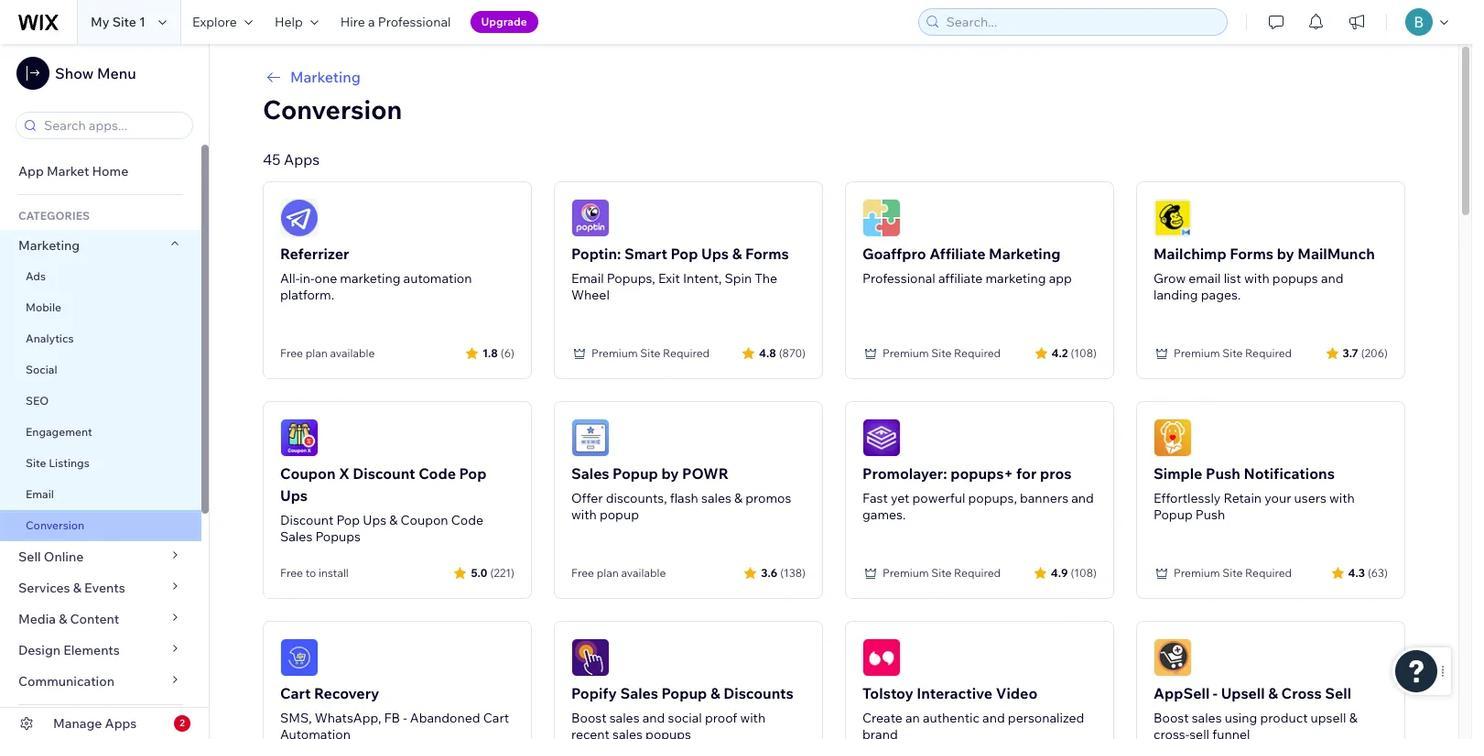 Task type: describe. For each thing, give the bounding box(es) containing it.
services & events link
[[0, 572, 202, 604]]

3.6
[[761, 566, 778, 579]]

& up the product
[[1269, 684, 1279, 703]]

elements
[[63, 642, 120, 659]]

4.2 (108)
[[1052, 346, 1097, 359]]

conversion link
[[0, 510, 202, 541]]

1 vertical spatial code
[[451, 512, 484, 528]]

mobile link
[[0, 292, 202, 323]]

sales popup by powr offer discounts, flash sales & promos with popup
[[572, 464, 792, 523]]

(138)
[[781, 566, 806, 579]]

sidebar element
[[0, 44, 210, 739]]

email inside poptin: smart pop ups & forms email popups, exit intent, spin the wheel
[[572, 270, 604, 287]]

my site 1
[[91, 14, 146, 30]]

4.9
[[1051, 566, 1068, 579]]

available for powr
[[621, 566, 666, 580]]

mailchimp forms by mailmunch grow email list with popups and landing pages.
[[1154, 245, 1375, 303]]

sales inside coupon x discount code pop ups discount pop ups & coupon code sales popups
[[280, 528, 313, 545]]

& inside services & events link
[[73, 580, 81, 596]]

popup inside sales popup by powr offer discounts, flash sales & promos with popup
[[613, 464, 658, 483]]

premium site required for grow
[[1174, 346, 1293, 360]]

marketing inside goaffpro affiliate marketing professional affiliate marketing app
[[986, 270, 1046, 287]]

required for marketing
[[954, 346, 1001, 360]]

media & content
[[18, 611, 119, 627]]

free for sales popup by powr
[[572, 566, 594, 580]]

tolstoy interactive video create an authentic and personalized brand
[[863, 684, 1085, 739]]

proof
[[705, 710, 738, 726]]

cross-
[[1154, 726, 1190, 739]]

mailchimp
[[1154, 245, 1227, 263]]

recovery
[[314, 684, 380, 703]]

manage
[[53, 715, 102, 732]]

45
[[263, 150, 281, 169]]

abandoned
[[410, 710, 480, 726]]

required for your
[[1246, 566, 1293, 580]]

& right the upsell
[[1350, 710, 1358, 726]]

appsell
[[1154, 684, 1210, 703]]

services
[[18, 580, 70, 596]]

by for forms
[[1277, 245, 1295, 263]]

boost inside popify sales popup & discounts boost sales and social proof with recent sales popups
[[572, 710, 607, 726]]

sell online link
[[0, 541, 202, 572]]

powerful
[[913, 490, 966, 507]]

users
[[1295, 490, 1327, 507]]

popup
[[600, 507, 639, 523]]

and inside tolstoy interactive video create an authentic and personalized brand
[[983, 710, 1005, 726]]

personalized
[[1008, 710, 1085, 726]]

affiliate
[[930, 245, 986, 263]]

and inside popify sales popup & discounts boost sales and social proof with recent sales popups
[[643, 710, 665, 726]]

free plan available for popup
[[572, 566, 666, 580]]

fast
[[863, 490, 888, 507]]

with inside simple push notifications effortlessly retain your users with popup push
[[1330, 490, 1355, 507]]

1 vertical spatial discount
[[280, 512, 334, 528]]

banners
[[1020, 490, 1069, 507]]

popup inside simple push notifications effortlessly retain your users with popup push
[[1154, 507, 1193, 523]]

4.2
[[1052, 346, 1068, 359]]

4.3
[[1349, 566, 1366, 579]]

manage apps
[[53, 715, 137, 732]]

premium for &
[[592, 346, 638, 360]]

premium site required for affiliate
[[883, 346, 1001, 360]]

& inside sales popup by powr offer discounts, flash sales & promos with popup
[[735, 490, 743, 507]]

popify
[[572, 684, 617, 703]]

popups+
[[951, 464, 1013, 483]]

a
[[368, 14, 375, 30]]

goaffpro
[[863, 245, 927, 263]]

(221)
[[490, 566, 515, 579]]

video
[[996, 684, 1038, 703]]

design elements
[[18, 642, 120, 659]]

social link
[[0, 354, 202, 386]]

coupon x discount code pop ups logo image
[[280, 419, 319, 457]]

& inside poptin: smart pop ups & forms email popups, exit intent, spin the wheel
[[732, 245, 742, 263]]

sales inside popify sales popup & discounts boost sales and social proof with recent sales popups
[[620, 684, 659, 703]]

free for coupon x discount code pop ups
[[280, 566, 303, 580]]

2
[[180, 717, 185, 729]]

listings
[[49, 456, 90, 470]]

5.0
[[471, 566, 488, 579]]

with inside popify sales popup & discounts boost sales and social proof with recent sales popups
[[740, 710, 766, 726]]

1 horizontal spatial coupon
[[401, 512, 448, 528]]

brand
[[863, 726, 898, 739]]

ads
[[26, 269, 46, 283]]

sales inside appsell - upsell & cross sell boost sales using product upsell & cross-sell funnel
[[1192, 710, 1222, 726]]

goaffpro affiliate marketing logo image
[[863, 199, 901, 237]]

help button
[[264, 0, 330, 44]]

1 vertical spatial push
[[1196, 507, 1226, 523]]

45 apps
[[263, 150, 320, 169]]

3.7 (206)
[[1343, 346, 1389, 359]]

4.8
[[759, 346, 776, 359]]

plan for popup
[[597, 566, 619, 580]]

media & content link
[[0, 604, 202, 635]]

tolstoy
[[863, 684, 914, 703]]

analytics link
[[0, 323, 202, 354]]

marketing inside sidebar "element"
[[18, 237, 80, 254]]

services & events
[[18, 580, 125, 596]]

my
[[91, 14, 109, 30]]

pop inside poptin: smart pop ups & forms email popups, exit intent, spin the wheel
[[671, 245, 698, 263]]

site for mailchimp forms by mailmunch
[[1223, 346, 1243, 360]]

popups,
[[969, 490, 1017, 507]]

explore
[[192, 14, 237, 30]]

automation
[[404, 270, 472, 287]]

tolstoy interactive video logo image
[[863, 638, 901, 677]]

upsell
[[1311, 710, 1347, 726]]

upgrade button
[[470, 11, 538, 33]]

3.7
[[1343, 346, 1359, 359]]

1.8 (6)
[[483, 346, 515, 359]]

0 vertical spatial coupon
[[280, 464, 336, 483]]

- inside appsell - upsell & cross sell boost sales using product upsell & cross-sell funnel
[[1213, 684, 1218, 703]]

sales inside sales popup by powr offer discounts, flash sales & promos with popup
[[702, 490, 732, 507]]

(108) for promolayer: popups+ for pros
[[1071, 566, 1097, 579]]

professional inside goaffpro affiliate marketing professional affiliate marketing app
[[863, 270, 936, 287]]

wheel
[[572, 287, 610, 303]]

help
[[275, 14, 303, 30]]

email inside sidebar "element"
[[26, 487, 54, 501]]

cart recovery logo image
[[280, 638, 319, 677]]

email
[[1189, 270, 1221, 287]]

popups inside popify sales popup & discounts boost sales and social proof with recent sales popups
[[646, 726, 692, 739]]

sales popup by powr logo image
[[572, 419, 610, 457]]

promolayer: popups+ for pros fast yet powerful popups, banners and games.
[[863, 464, 1094, 523]]

automation
[[280, 726, 351, 739]]

0 horizontal spatial pop
[[337, 512, 360, 528]]

create
[[863, 710, 903, 726]]

popups,
[[607, 270, 656, 287]]

apps for 45 apps
[[284, 150, 320, 169]]

fb
[[384, 710, 400, 726]]

premium for retain
[[1174, 566, 1221, 580]]

forms inside poptin: smart pop ups & forms email popups, exit intent, spin the wheel
[[746, 245, 789, 263]]

poptin: smart pop ups & forms logo image
[[572, 199, 610, 237]]

sales inside sales popup by powr offer discounts, flash sales & promos with popup
[[572, 464, 610, 483]]

media
[[18, 611, 56, 627]]

engagement link
[[0, 417, 202, 448]]

poptin:
[[572, 245, 621, 263]]

5.0 (221)
[[471, 566, 515, 579]]

and inside the mailchimp forms by mailmunch grow email list with popups and landing pages.
[[1322, 270, 1344, 287]]

coupon x discount code pop ups discount pop ups & coupon code sales popups
[[280, 464, 487, 545]]

site left 1
[[112, 14, 136, 30]]

poptin: smart pop ups & forms email popups, exit intent, spin the wheel
[[572, 245, 789, 303]]

analytics
[[26, 332, 74, 345]]



Task type: locate. For each thing, give the bounding box(es) containing it.
required down the mailchimp forms by mailmunch grow email list with popups and landing pages.
[[1246, 346, 1293, 360]]

free plan available down platform.
[[280, 346, 375, 360]]

premium down "wheel"
[[592, 346, 638, 360]]

popup up discounts,
[[613, 464, 658, 483]]

professional right a
[[378, 14, 451, 30]]

0 horizontal spatial boost
[[572, 710, 607, 726]]

popups
[[315, 528, 361, 545]]

one
[[315, 270, 337, 287]]

premium site required down pages.
[[1174, 346, 1293, 360]]

0 horizontal spatial popup
[[613, 464, 658, 483]]

0 vertical spatial marketing link
[[263, 66, 1406, 88]]

0 vertical spatial push
[[1206, 464, 1241, 483]]

plan for all-
[[306, 346, 328, 360]]

1 horizontal spatial plan
[[597, 566, 619, 580]]

1 horizontal spatial professional
[[863, 270, 936, 287]]

in-
[[300, 270, 315, 287]]

marketing down categories
[[18, 237, 80, 254]]

sales down popify
[[610, 710, 640, 726]]

email
[[572, 270, 604, 287], [26, 487, 54, 501]]

free plan available down popup
[[572, 566, 666, 580]]

popify sales popup & discounts logo image
[[572, 638, 610, 677]]

1 vertical spatial ups
[[280, 486, 308, 505]]

0 horizontal spatial available
[[330, 346, 375, 360]]

available
[[330, 346, 375, 360], [621, 566, 666, 580]]

the
[[755, 270, 778, 287]]

1 vertical spatial by
[[662, 464, 679, 483]]

2 horizontal spatial sales
[[620, 684, 659, 703]]

free
[[280, 346, 303, 360], [280, 566, 303, 580], [572, 566, 594, 580]]

sales left 'using' at the right
[[1192, 710, 1222, 726]]

marketing up app
[[989, 245, 1061, 263]]

site for promolayer: popups+ for pros
[[932, 566, 952, 580]]

simple push notifications effortlessly retain your users with popup push
[[1154, 464, 1355, 523]]

and down video at the right bottom of the page
[[983, 710, 1005, 726]]

- right fb
[[403, 710, 407, 726]]

free down offer
[[572, 566, 594, 580]]

0 horizontal spatial free plan available
[[280, 346, 375, 360]]

Search apps... field
[[38, 113, 187, 138]]

1 vertical spatial sales
[[280, 528, 313, 545]]

0 horizontal spatial coupon
[[280, 464, 336, 483]]

site left the listings
[[26, 456, 46, 470]]

ups up intent,
[[702, 245, 729, 263]]

required for yet
[[954, 566, 1001, 580]]

premium site required down "exit"
[[592, 346, 710, 360]]

0 horizontal spatial apps
[[105, 715, 137, 732]]

available down popup
[[621, 566, 666, 580]]

professional down goaffpro
[[863, 270, 936, 287]]

apps right 45
[[284, 150, 320, 169]]

sales up to
[[280, 528, 313, 545]]

popup down simple at the bottom right
[[1154, 507, 1193, 523]]

1 horizontal spatial boost
[[1154, 710, 1189, 726]]

with
[[1245, 270, 1270, 287], [1330, 490, 1355, 507], [572, 507, 597, 523], [740, 710, 766, 726]]

all-
[[280, 270, 300, 287]]

free plan available
[[280, 346, 375, 360], [572, 566, 666, 580]]

seo
[[26, 394, 49, 408]]

popups left proof
[[646, 726, 692, 739]]

1 horizontal spatial email
[[572, 270, 604, 287]]

4.8 (870)
[[759, 346, 806, 359]]

site for goaffpro affiliate marketing
[[932, 346, 952, 360]]

by inside the mailchimp forms by mailmunch grow email list with popups and landing pages.
[[1277, 245, 1295, 263]]

premium for grow
[[1174, 346, 1221, 360]]

app
[[18, 163, 44, 180]]

1 vertical spatial sell
[[1326, 684, 1352, 703]]

code
[[419, 464, 456, 483], [451, 512, 484, 528]]

communication link
[[0, 666, 202, 697]]

-
[[1213, 684, 1218, 703], [403, 710, 407, 726]]

social
[[668, 710, 702, 726]]

1 horizontal spatial marketing link
[[263, 66, 1406, 88]]

0 vertical spatial discount
[[353, 464, 415, 483]]

push down simple at the bottom right
[[1196, 507, 1226, 523]]

with right users
[[1330, 490, 1355, 507]]

0 vertical spatial -
[[1213, 684, 1218, 703]]

popups inside the mailchimp forms by mailmunch grow email list with popups and landing pages.
[[1273, 270, 1319, 287]]

1 vertical spatial (108)
[[1071, 566, 1097, 579]]

1 horizontal spatial cart
[[483, 710, 509, 726]]

0 horizontal spatial email
[[26, 487, 54, 501]]

premium for affiliate
[[883, 346, 929, 360]]

push up retain
[[1206, 464, 1241, 483]]

site down pages.
[[1223, 346, 1243, 360]]

appsell - upsell & cross sell boost sales using product upsell & cross-sell funnel
[[1154, 684, 1358, 739]]

upgrade
[[481, 15, 527, 28]]

Search... field
[[941, 9, 1222, 35]]

sell
[[1190, 726, 1210, 739]]

with inside the mailchimp forms by mailmunch grow email list with popups and landing pages.
[[1245, 270, 1270, 287]]

discount
[[353, 464, 415, 483], [280, 512, 334, 528]]

& left promos
[[735, 490, 743, 507]]

by up the flash
[[662, 464, 679, 483]]

plan down popup
[[597, 566, 619, 580]]

sales down powr
[[702, 490, 732, 507]]

& right popups
[[389, 512, 398, 528]]

free down platform.
[[280, 346, 303, 360]]

ups right popups
[[363, 512, 387, 528]]

email down site listings at the bottom left
[[26, 487, 54, 501]]

by inside sales popup by powr offer discounts, flash sales & promos with popup
[[662, 464, 679, 483]]

coupon right popups
[[401, 512, 448, 528]]

and down mailmunch
[[1322, 270, 1344, 287]]

1 vertical spatial professional
[[863, 270, 936, 287]]

available for one
[[330, 346, 375, 360]]

0 vertical spatial code
[[419, 464, 456, 483]]

4.9 (108)
[[1051, 566, 1097, 579]]

- inside cart recovery sms, whatsapp, fb - abandoned cart automation
[[403, 710, 407, 726]]

forms up list
[[1230, 245, 1274, 263]]

appsell - upsell & cross sell logo image
[[1154, 638, 1193, 677]]

0 horizontal spatial -
[[403, 710, 407, 726]]

conversion inside sidebar "element"
[[26, 518, 84, 532]]

0 vertical spatial popups
[[1273, 270, 1319, 287]]

0 vertical spatial (108)
[[1071, 346, 1097, 359]]

ups down coupon x discount code pop ups logo
[[280, 486, 308, 505]]

with left popup
[[572, 507, 597, 523]]

0 horizontal spatial marketing
[[18, 237, 80, 254]]

0 vertical spatial popup
[[613, 464, 658, 483]]

1 horizontal spatial forms
[[1230, 245, 1274, 263]]

(870)
[[779, 346, 806, 359]]

0 vertical spatial sales
[[572, 464, 610, 483]]

2 horizontal spatial ups
[[702, 245, 729, 263]]

show
[[55, 64, 94, 82]]

0 horizontal spatial plan
[[306, 346, 328, 360]]

boost down popify
[[572, 710, 607, 726]]

1 horizontal spatial discount
[[353, 464, 415, 483]]

apps inside sidebar "element"
[[105, 715, 137, 732]]

marketing link
[[263, 66, 1406, 88], [0, 230, 202, 261]]

required for forms
[[663, 346, 710, 360]]

available down platform.
[[330, 346, 375, 360]]

required down intent,
[[663, 346, 710, 360]]

(108) right 4.9
[[1071, 566, 1097, 579]]

(108) right 4.2
[[1071, 346, 1097, 359]]

mailmunch
[[1298, 245, 1375, 263]]

promolayer: popups+ for pros logo image
[[863, 419, 901, 457]]

popup up social
[[662, 684, 707, 703]]

games.
[[863, 507, 906, 523]]

0 vertical spatial conversion
[[263, 93, 402, 125]]

design elements link
[[0, 635, 202, 666]]

apps for manage apps
[[105, 715, 137, 732]]

and left social
[[643, 710, 665, 726]]

cart right abandoned
[[483, 710, 509, 726]]

referrizer all-in-one marketing automation platform.
[[280, 245, 472, 303]]

mailchimp forms by mailmunch logo image
[[1154, 199, 1193, 237]]

sell inside sidebar "element"
[[18, 549, 41, 565]]

1 horizontal spatial available
[[621, 566, 666, 580]]

site for simple push notifications
[[1223, 566, 1243, 580]]

simple push notifications logo image
[[1154, 419, 1193, 457]]

(206)
[[1362, 346, 1389, 359]]

conversion up 45 apps at the left top of page
[[263, 93, 402, 125]]

forms inside the mailchimp forms by mailmunch grow email list with popups and landing pages.
[[1230, 245, 1274, 263]]

0 vertical spatial sell
[[18, 549, 41, 565]]

landing
[[1154, 287, 1199, 303]]

email link
[[0, 479, 202, 510]]

1 horizontal spatial popups
[[1273, 270, 1319, 287]]

hire a professional link
[[330, 0, 462, 44]]

site down powerful
[[932, 566, 952, 580]]

grow
[[1154, 270, 1186, 287]]

free plan available for all-
[[280, 346, 375, 360]]

1 vertical spatial apps
[[105, 715, 137, 732]]

show menu
[[55, 64, 136, 82]]

1 forms from the left
[[746, 245, 789, 263]]

& inside coupon x discount code pop ups discount pop ups & coupon code sales popups
[[389, 512, 398, 528]]

2 vertical spatial pop
[[337, 512, 360, 528]]

site inside "link"
[[26, 456, 46, 470]]

to
[[306, 566, 316, 580]]

premium up promolayer: popups+ for pros logo
[[883, 346, 929, 360]]

2 forms from the left
[[1230, 245, 1274, 263]]

(108)
[[1071, 346, 1097, 359], [1071, 566, 1097, 579]]

2 (108) from the top
[[1071, 566, 1097, 579]]

0 vertical spatial email
[[572, 270, 604, 287]]

marketing left app
[[986, 270, 1046, 287]]

(108) for goaffpro affiliate marketing
[[1071, 346, 1097, 359]]

&
[[732, 245, 742, 263], [735, 490, 743, 507], [389, 512, 398, 528], [73, 580, 81, 596], [59, 611, 67, 627], [711, 684, 720, 703], [1269, 684, 1279, 703], [1350, 710, 1358, 726]]

marketing inside referrizer all-in-one marketing automation platform.
[[340, 270, 401, 287]]

1 vertical spatial cart
[[483, 710, 509, 726]]

ups inside poptin: smart pop ups & forms email popups, exit intent, spin the wheel
[[702, 245, 729, 263]]

cart recovery sms, whatsapp, fb - abandoned cart automation
[[280, 684, 509, 739]]

design
[[18, 642, 61, 659]]

1 vertical spatial popups
[[646, 726, 692, 739]]

marketing
[[290, 68, 361, 86], [18, 237, 80, 254], [989, 245, 1061, 263]]

pros
[[1040, 464, 1072, 483]]

1 horizontal spatial -
[[1213, 684, 1218, 703]]

site listings link
[[0, 448, 202, 479]]

0 horizontal spatial popups
[[646, 726, 692, 739]]

2 vertical spatial popup
[[662, 684, 707, 703]]

coupon left x
[[280, 464, 336, 483]]

smart
[[625, 245, 668, 263]]

1 vertical spatial marketing link
[[0, 230, 202, 261]]

exit
[[658, 270, 680, 287]]

popify sales popup & discounts boost sales and social proof with recent sales popups
[[572, 684, 794, 739]]

apps
[[284, 150, 320, 169], [105, 715, 137, 732]]

1 vertical spatial popup
[[1154, 507, 1193, 523]]

2 marketing from the left
[[986, 270, 1046, 287]]

0 horizontal spatial sales
[[280, 528, 313, 545]]

1 boost from the left
[[572, 710, 607, 726]]

1 vertical spatial email
[[26, 487, 54, 501]]

& left events
[[73, 580, 81, 596]]

popups down mailmunch
[[1273, 270, 1319, 287]]

notifications
[[1244, 464, 1335, 483]]

for
[[1017, 464, 1037, 483]]

required down affiliate
[[954, 346, 1001, 360]]

0 vertical spatial pop
[[671, 245, 698, 263]]

1 horizontal spatial ups
[[363, 512, 387, 528]]

by left mailmunch
[[1277, 245, 1295, 263]]

sales right recent
[[613, 726, 643, 739]]

1 horizontal spatial popup
[[662, 684, 707, 703]]

forms up the
[[746, 245, 789, 263]]

1 horizontal spatial sales
[[572, 464, 610, 483]]

with right list
[[1245, 270, 1270, 287]]

email down poptin:
[[572, 270, 604, 287]]

2 horizontal spatial popup
[[1154, 507, 1193, 523]]

intent,
[[683, 270, 722, 287]]

premium down landing
[[1174, 346, 1221, 360]]

2 vertical spatial ups
[[363, 512, 387, 528]]

and down pros
[[1072, 490, 1094, 507]]

2 boost from the left
[[1154, 710, 1189, 726]]

with down 'discounts'
[[740, 710, 766, 726]]

apps right manage on the left of page
[[105, 715, 137, 732]]

premium
[[592, 346, 638, 360], [883, 346, 929, 360], [1174, 346, 1221, 360], [883, 566, 929, 580], [1174, 566, 1221, 580]]

market
[[47, 163, 89, 180]]

1 horizontal spatial apps
[[284, 150, 320, 169]]

2 horizontal spatial pop
[[671, 245, 698, 263]]

1 vertical spatial conversion
[[26, 518, 84, 532]]

free for referrizer
[[280, 346, 303, 360]]

premium down the games.
[[883, 566, 929, 580]]

required down your
[[1246, 566, 1293, 580]]

1 horizontal spatial conversion
[[263, 93, 402, 125]]

pages.
[[1201, 287, 1241, 303]]

retain
[[1224, 490, 1262, 507]]

1 vertical spatial available
[[621, 566, 666, 580]]

site down affiliate
[[932, 346, 952, 360]]

sales right popify
[[620, 684, 659, 703]]

2 horizontal spatial marketing
[[989, 245, 1061, 263]]

1 horizontal spatial sell
[[1326, 684, 1352, 703]]

flash
[[670, 490, 699, 507]]

0 horizontal spatial marketing
[[340, 270, 401, 287]]

site down retain
[[1223, 566, 1243, 580]]

discount up to
[[280, 512, 334, 528]]

0 vertical spatial available
[[330, 346, 375, 360]]

1 vertical spatial pop
[[459, 464, 487, 483]]

popup inside popify sales popup & discounts boost sales and social proof with recent sales popups
[[662, 684, 707, 703]]

required for email
[[1246, 346, 1293, 360]]

0 horizontal spatial sell
[[18, 549, 41, 565]]

product
[[1261, 710, 1308, 726]]

referrizer logo image
[[280, 199, 319, 237]]

professional
[[378, 14, 451, 30], [863, 270, 936, 287]]

1 (108) from the top
[[1071, 346, 1097, 359]]

by for popup
[[662, 464, 679, 483]]

1 vertical spatial plan
[[597, 566, 619, 580]]

0 vertical spatial cart
[[280, 684, 311, 703]]

1 vertical spatial coupon
[[401, 512, 448, 528]]

discount right x
[[353, 464, 415, 483]]

sell inside appsell - upsell & cross sell boost sales using product upsell & cross-sell funnel
[[1326, 684, 1352, 703]]

0 horizontal spatial cart
[[280, 684, 311, 703]]

1 horizontal spatial pop
[[459, 464, 487, 483]]

1 horizontal spatial free plan available
[[572, 566, 666, 580]]

2 vertical spatial sales
[[620, 684, 659, 703]]

premium site required down affiliate
[[883, 346, 1001, 360]]

premium site required for &
[[592, 346, 710, 360]]

0 vertical spatial by
[[1277, 245, 1295, 263]]

& up proof
[[711, 684, 720, 703]]

sell up the upsell
[[1326, 684, 1352, 703]]

premium site required for fast
[[883, 566, 1001, 580]]

premium site required down powerful
[[883, 566, 1001, 580]]

1 marketing from the left
[[340, 270, 401, 287]]

premium site required down retain
[[1174, 566, 1293, 580]]

required
[[663, 346, 710, 360], [954, 346, 1001, 360], [1246, 346, 1293, 360], [954, 566, 1001, 580], [1246, 566, 1293, 580]]

boost down appsell
[[1154, 710, 1189, 726]]

with inside sales popup by powr offer discounts, flash sales & promos with popup
[[572, 507, 597, 523]]

mobile
[[26, 300, 61, 314]]

hire a professional
[[340, 14, 451, 30]]

marketing inside goaffpro affiliate marketing professional affiliate marketing app
[[989, 245, 1061, 263]]

required down popups, in the right bottom of the page
[[954, 566, 1001, 580]]

1.8
[[483, 346, 498, 359]]

sms,
[[280, 710, 312, 726]]

site for poptin: smart pop ups & forms
[[640, 346, 661, 360]]

& right media
[[59, 611, 67, 627]]

0 vertical spatial professional
[[378, 14, 451, 30]]

1 vertical spatial free plan available
[[572, 566, 666, 580]]

premium down effortlessly
[[1174, 566, 1221, 580]]

upsell
[[1221, 684, 1265, 703]]

1 horizontal spatial marketing
[[986, 270, 1046, 287]]

sales up offer
[[572, 464, 610, 483]]

& inside popify sales popup & discounts boost sales and social proof with recent sales popups
[[711, 684, 720, 703]]

free left to
[[280, 566, 303, 580]]

- left upsell
[[1213, 684, 1218, 703]]

affiliate
[[939, 270, 983, 287]]

discounts,
[[606, 490, 667, 507]]

plan down platform.
[[306, 346, 328, 360]]

and inside promolayer: popups+ for pros fast yet powerful popups, banners and games.
[[1072, 490, 1094, 507]]

list
[[1224, 270, 1242, 287]]

premium site required for retain
[[1174, 566, 1293, 580]]

boost inside appsell - upsell & cross sell boost sales using product upsell & cross-sell funnel
[[1154, 710, 1189, 726]]

your
[[1265, 490, 1292, 507]]

0 vertical spatial ups
[[702, 245, 729, 263]]

& inside media & content link
[[59, 611, 67, 627]]

sell left online
[[18, 549, 41, 565]]

site down "exit"
[[640, 346, 661, 360]]

cart up sms,
[[280, 684, 311, 703]]

1 horizontal spatial by
[[1277, 245, 1295, 263]]

0 horizontal spatial by
[[662, 464, 679, 483]]

funnel
[[1213, 726, 1251, 739]]

conversion
[[263, 93, 402, 125], [26, 518, 84, 532]]

conversion up sell online
[[26, 518, 84, 532]]

0 horizontal spatial discount
[[280, 512, 334, 528]]

& up spin at the top
[[732, 245, 742, 263]]

sales
[[702, 490, 732, 507], [610, 710, 640, 726], [1192, 710, 1222, 726], [613, 726, 643, 739]]

0 horizontal spatial marketing link
[[0, 230, 202, 261]]

1 vertical spatial -
[[403, 710, 407, 726]]

events
[[84, 580, 125, 596]]

0 horizontal spatial conversion
[[26, 518, 84, 532]]

0 horizontal spatial professional
[[378, 14, 451, 30]]

recent
[[572, 726, 610, 739]]

0 vertical spatial apps
[[284, 150, 320, 169]]

0 horizontal spatial forms
[[746, 245, 789, 263]]

0 vertical spatial free plan available
[[280, 346, 375, 360]]

0 horizontal spatial ups
[[280, 486, 308, 505]]

marketing down hire
[[290, 68, 361, 86]]

online
[[44, 549, 84, 565]]

cart
[[280, 684, 311, 703], [483, 710, 509, 726]]

push
[[1206, 464, 1241, 483], [1196, 507, 1226, 523]]

marketing right one
[[340, 270, 401, 287]]

1 horizontal spatial marketing
[[290, 68, 361, 86]]

boost
[[572, 710, 607, 726], [1154, 710, 1189, 726]]

0 vertical spatial plan
[[306, 346, 328, 360]]

premium for fast
[[883, 566, 929, 580]]



Task type: vqa. For each thing, say whether or not it's contained in the screenshot.


